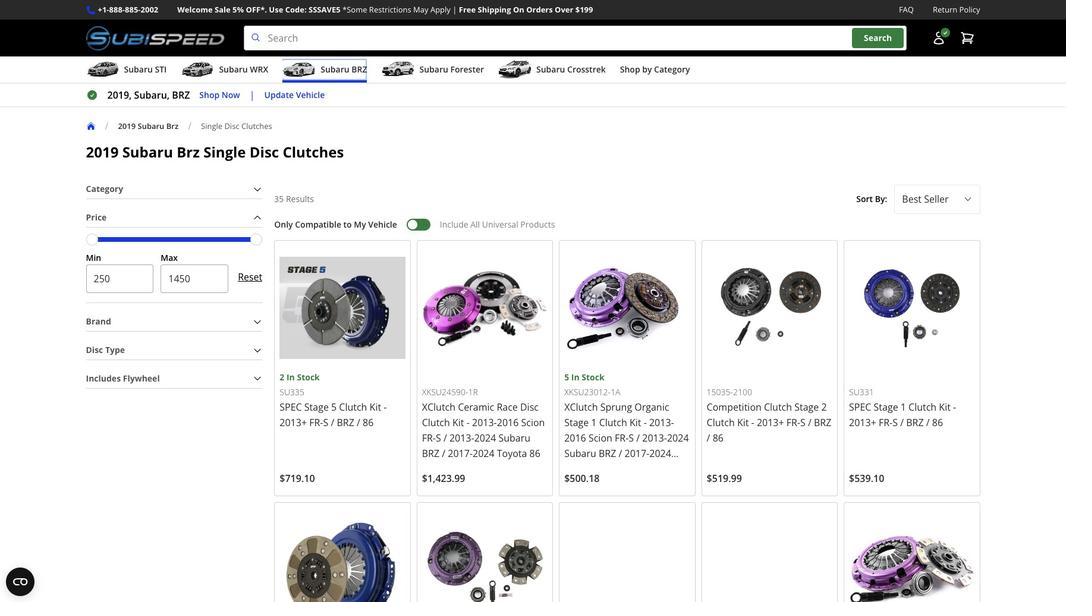 Task type: describe. For each thing, give the bounding box(es) containing it.
+1-
[[98, 4, 109, 15]]

disc type
[[86, 345, 125, 356]]

2002
[[141, 4, 158, 15]]

2 inside 2 in stock su335 spec stage 5 clutch kit - 2013+ fr-s / brz / 86
[[280, 372, 285, 383]]

clutch inside spec stage 1 clutch kit - 2013+ fr-s / brz / 86
[[909, 401, 937, 414]]

a subaru crosstrek thumbnail image image
[[499, 61, 532, 79]]

subaru brz
[[321, 64, 367, 75]]

1 vertical spatial single
[[204, 142, 246, 162]]

stage inside competition clutch stage 2 clutch kit - 2013+ fr-s / brz / 86
[[795, 401, 819, 414]]

xclutch inside xclutch ceramic race disc clutch kit - 2013-2016 scion fr-s / 2013-2024 subaru brz / 2017-2024 toyota 86
[[422, 401, 456, 414]]

brz for 2019 subaru brz single disc clutches
[[177, 142, 200, 162]]

subaru wrx
[[219, 64, 268, 75]]

price button
[[86, 209, 263, 227]]

apply
[[431, 4, 451, 15]]

search
[[864, 32, 893, 44]]

xksu23012-
[[565, 387, 611, 398]]

spec inside spec stage 1 clutch kit - 2013+ fr-s / brz / 86
[[850, 401, 872, 414]]

2019 subaru brz single disc clutches
[[86, 142, 344, 162]]

86 inside 2 in stock su335 spec stage 5 clutch kit - 2013+ fr-s / brz / 86
[[363, 416, 374, 430]]

$1,423.99
[[422, 472, 466, 485]]

86 inside '5 in stock xksu23012-1a xclutch sprung organic stage 1 clutch kit - 2013- 2016 scion fr-s / 2013-2024 subaru brz / 2017-2024 toyota 86'
[[597, 463, 608, 476]]

fr- inside '5 in stock xksu23012-1a xclutch sprung organic stage 1 clutch kit - 2013- 2016 scion fr-s / 2013-2024 subaru brz / 2017-2024 toyota 86'
[[615, 432, 629, 445]]

35
[[274, 193, 284, 205]]

2016 inside '5 in stock xksu23012-1a xclutch sprung organic stage 1 clutch kit - 2013- 2016 scion fr-s / 2013-2024 subaru brz / 2017-2024 toyota 86'
[[565, 432, 586, 445]]

+1-888-885-2002
[[98, 4, 158, 15]]

fr- inside spec stage 1 clutch kit - 2013+ fr-s / brz / 86
[[879, 416, 893, 430]]

su331
[[850, 387, 874, 398]]

maximum slider
[[251, 234, 263, 245]]

by
[[643, 64, 652, 75]]

2017- inside xclutch ceramic race disc clutch kit - 2013-2016 scion fr-s / 2013-2024 subaru brz / 2017-2024 toyota 86
[[448, 447, 473, 460]]

my
[[354, 219, 366, 230]]

faq
[[899, 4, 914, 15]]

$500.18
[[565, 472, 600, 485]]

home image
[[86, 121, 95, 131]]

5 in stock xksu23012-1a xclutch sprung organic stage 1 clutch kit - 2013- 2016 scion fr-s / 2013-2024 subaru brz / 2017-2024 toyota 86
[[565, 372, 689, 476]]

products
[[521, 219, 555, 230]]

subispeed logo image
[[86, 26, 225, 51]]

orders
[[527, 4, 553, 15]]

+1-888-885-2002 link
[[98, 4, 158, 16]]

update vehicle
[[264, 89, 325, 100]]

type
[[105, 345, 125, 356]]

Min text field
[[86, 265, 154, 294]]

single disc clutches
[[201, 121, 272, 131]]

s inside 2 in stock su335 spec stage 5 clutch kit - 2013+ fr-s / brz / 86
[[323, 416, 329, 430]]

update vehicle button
[[264, 88, 325, 102]]

brz for 2019 subaru brz
[[166, 121, 179, 131]]

restrictions
[[369, 4, 412, 15]]

return
[[933, 4, 958, 15]]

crosstrek
[[568, 64, 606, 75]]

disc down now in the top left of the page
[[225, 121, 240, 131]]

compatible
[[295, 219, 341, 230]]

shop for shop by category
[[620, 64, 641, 75]]

flywheel
[[123, 373, 160, 384]]

Max text field
[[161, 265, 229, 294]]

a subaru forester thumbnail image image
[[382, 61, 415, 79]]

may
[[414, 4, 429, 15]]

organic
[[635, 401, 670, 414]]

- inside spec stage 1 clutch kit - 2013+ fr-s / brz / 86
[[954, 401, 957, 414]]

in for spec stage 5 clutch kit - 2013+ fr-s / brz / 86
[[287, 372, 295, 383]]

disc inside "dropdown button"
[[86, 345, 103, 356]]

scion inside xclutch ceramic race disc clutch kit - 2013-2016 scion fr-s / 2013-2024 subaru brz / 2017-2024 toyota 86
[[521, 416, 545, 430]]

brz inside xclutch ceramic race disc clutch kit - 2013-2016 scion fr-s / 2013-2024 subaru brz / 2017-2024 toyota 86
[[422, 447, 440, 460]]

2019 subaru brz link down subaru,
[[118, 121, 188, 131]]

free
[[459, 4, 476, 15]]

subaru sti
[[124, 64, 167, 75]]

subaru forester button
[[382, 59, 484, 83]]

toyota inside xclutch ceramic race disc clutch kit - 2013-2016 scion fr-s / 2013-2024 subaru brz / 2017-2024 toyota 86
[[497, 447, 527, 460]]

subaru inside '5 in stock xksu23012-1a xclutch sprung organic stage 1 clutch kit - 2013- 2016 scion fr-s / 2013-2024 subaru brz / 2017-2024 toyota 86'
[[565, 447, 597, 460]]

kit inside xclutch ceramic race disc clutch kit - 2013-2016 scion fr-s / 2013-2024 subaru brz / 2017-2024 toyota 86
[[453, 416, 464, 430]]

1 inside '5 in stock xksu23012-1a xclutch sprung organic stage 1 clutch kit - 2013- 2016 scion fr-s / 2013-2024 subaru brz / 2017-2024 toyota 86'
[[592, 416, 597, 430]]

subaru for subaru wrx
[[219, 64, 248, 75]]

select... image
[[964, 195, 973, 204]]

888-
[[109, 4, 125, 15]]

category button
[[86, 180, 263, 199]]

sale
[[215, 4, 231, 15]]

a subaru sti thumbnail image image
[[86, 61, 119, 79]]

competition clutch stage 2 clutch kit - 2013+ fr-s / brz / 86 image
[[707, 245, 833, 371]]

welcome sale 5% off*. use code: sssave5
[[177, 4, 341, 15]]

*some restrictions may apply | free shipping on orders over $199
[[343, 4, 593, 15]]

2 inside competition clutch stage 2 clutch kit - 2013+ fr-s / brz / 86
[[822, 401, 827, 414]]

s inside '5 in stock xksu23012-1a xclutch sprung organic stage 1 clutch kit - 2013- 2016 scion fr-s / 2013-2024 subaru brz / 2017-2024 toyota 86'
[[629, 432, 634, 445]]

over
[[555, 4, 574, 15]]

toyota inside '5 in stock xksu23012-1a xclutch sprung organic stage 1 clutch kit - 2013- 2016 scion fr-s / 2013-2024 subaru brz / 2017-2024 toyota 86'
[[565, 463, 595, 476]]

subaru for subaru sti
[[124, 64, 153, 75]]

spec stage 5 clutch kit - 2013+ fr-s / brz / 86 image
[[280, 245, 406, 371]]

reset button
[[238, 263, 263, 292]]

subaru crosstrek button
[[499, 59, 606, 83]]

clutch inside xclutch ceramic race disc clutch kit - 2013-2016 scion fr-s / 2013-2024 subaru brz / 2017-2024 toyota 86
[[422, 416, 450, 430]]

1a
[[611, 387, 621, 398]]

all
[[471, 219, 480, 230]]

a subaru wrx thumbnail image image
[[181, 61, 214, 79]]

15035-2100
[[707, 387, 753, 398]]

xclutch ceramic race disc stage 2 clutch kit - 2013-2016 scion fr-s / 2013-2024 subaru brz / 2017-2024 toyota 86 image
[[850, 508, 975, 603]]

on
[[513, 4, 525, 15]]

2 in stock su335 spec stage 5 clutch kit - 2013+ fr-s / brz / 86
[[280, 372, 387, 430]]

subaru inside xclutch ceramic race disc clutch kit - 2013-2016 scion fr-s / 2013-2024 subaru brz / 2017-2024 toyota 86
[[499, 432, 531, 445]]

fr- inside 2 in stock su335 spec stage 5 clutch kit - 2013+ fr-s / brz / 86
[[309, 416, 323, 430]]

5 inside 2 in stock su335 spec stage 5 clutch kit - 2013+ fr-s / brz / 86
[[331, 401, 337, 414]]

subaru for subaru crosstrek
[[537, 64, 565, 75]]

includes flywheel
[[86, 373, 160, 384]]

now
[[222, 89, 240, 100]]

subaru forester
[[420, 64, 484, 75]]

2019 for 2019 subaru brz single disc clutches
[[86, 142, 119, 162]]

subaru for subaru brz
[[321, 64, 350, 75]]

off*.
[[246, 4, 267, 15]]

price
[[86, 212, 107, 223]]

- inside xclutch ceramic race disc clutch kit - 2013-2016 scion fr-s / 2013-2024 subaru brz / 2017-2024 toyota 86
[[467, 416, 470, 430]]

search button
[[853, 28, 904, 48]]

2013+ inside 2 in stock su335 spec stage 5 clutch kit - 2013+ fr-s / brz / 86
[[280, 416, 307, 430]]

subaru for 2019 subaru brz
[[138, 121, 164, 131]]

only compatible to my vehicle
[[274, 219, 397, 230]]

2019 subaru brz
[[118, 121, 179, 131]]

only
[[274, 219, 293, 230]]

ceramic
[[458, 401, 495, 414]]

stage inside '5 in stock xksu23012-1a xclutch sprung organic stage 1 clutch kit - 2013- 2016 scion fr-s / 2013-2024 subaru brz / 2017-2024 toyota 86'
[[565, 416, 589, 430]]

- inside '5 in stock xksu23012-1a xclutch sprung organic stage 1 clutch kit - 2013- 2016 scion fr-s / 2013-2024 subaru brz / 2017-2024 toyota 86'
[[644, 416, 647, 430]]

2100
[[734, 387, 753, 398]]

subaru for 2019 subaru brz single disc clutches
[[122, 142, 173, 162]]

shop now link
[[200, 88, 240, 102]]

to
[[344, 219, 352, 230]]

xksu24590-
[[422, 387, 469, 398]]

disc down single disc clutches link
[[250, 142, 279, 162]]

brand
[[86, 316, 111, 327]]

reset
[[238, 271, 263, 284]]

xclutch sprung organic stage 1 clutch kit - 2013-2016 scion fr-s / 2013-2024 subaru brz / 2017-2024 toyota 86 image
[[565, 245, 690, 371]]

includes
[[86, 373, 121, 384]]

1 vertical spatial clutches
[[283, 142, 344, 162]]

include all universal products
[[440, 219, 555, 230]]

min
[[86, 252, 101, 263]]

kit inside 2 in stock su335 spec stage 5 clutch kit - 2013+ fr-s / brz / 86
[[370, 401, 381, 414]]

shop by category
[[620, 64, 690, 75]]

2013+ inside spec stage 1 clutch kit - 2013+ fr-s / brz / 86
[[850, 416, 877, 430]]

86 inside competition clutch stage 2 clutch kit - 2013+ fr-s / brz / 86
[[713, 432, 724, 445]]

category
[[654, 64, 690, 75]]



Task type: locate. For each thing, give the bounding box(es) containing it.
1 vertical spatial 5
[[331, 401, 337, 414]]

stage
[[304, 401, 329, 414], [795, 401, 819, 414], [874, 401, 899, 414], [565, 416, 589, 430]]

subaru right a subaru brz thumbnail image
[[321, 64, 350, 75]]

shop by category button
[[620, 59, 690, 83]]

0 horizontal spatial 2
[[280, 372, 285, 383]]

stock up su335
[[297, 372, 320, 383]]

stock for 1a
[[582, 372, 605, 383]]

0 horizontal spatial scion
[[521, 416, 545, 430]]

1 2017- from the left
[[448, 447, 473, 460]]

0 horizontal spatial 1
[[592, 416, 597, 430]]

1 stock from the left
[[297, 372, 320, 383]]

1 horizontal spatial 2017-
[[625, 447, 650, 460]]

brz
[[166, 121, 179, 131], [177, 142, 200, 162]]

0 vertical spatial brz
[[166, 121, 179, 131]]

fr- inside competition clutch stage 2 clutch kit - 2013+ fr-s / brz / 86
[[787, 416, 801, 430]]

2017- down organic
[[625, 447, 650, 460]]

wrx
[[250, 64, 268, 75]]

1 horizontal spatial xclutch
[[565, 401, 598, 414]]

disc inside xclutch ceramic race disc clutch kit - 2013-2016 scion fr-s / 2013-2024 subaru brz / 2017-2024 toyota 86
[[521, 401, 539, 414]]

- inside competition clutch stage 2 clutch kit - 2013+ fr-s / brz / 86
[[752, 416, 755, 430]]

86 inside xclutch ceramic race disc clutch kit - 2013-2016 scion fr-s / 2013-2024 subaru brz / 2017-2024 toyota 86
[[530, 447, 541, 460]]

clutches
[[242, 121, 272, 131], [283, 142, 344, 162]]

1 horizontal spatial scion
[[589, 432, 613, 445]]

subaru down 2019 subaru brz
[[122, 142, 173, 162]]

1 horizontal spatial 2
[[822, 401, 827, 414]]

clutches down update
[[242, 121, 272, 131]]

1 horizontal spatial 2016
[[565, 432, 586, 445]]

0 horizontal spatial xclutch
[[422, 401, 456, 414]]

- inside 2 in stock su335 spec stage 5 clutch kit - 2013+ fr-s / brz / 86
[[384, 401, 387, 414]]

max
[[161, 252, 178, 263]]

2 spec from the left
[[850, 401, 872, 414]]

shipping
[[478, 4, 511, 15]]

0 horizontal spatial 5
[[331, 401, 337, 414]]

brz inside 2 in stock su335 spec stage 5 clutch kit - 2013+ fr-s / brz / 86
[[337, 416, 354, 430]]

spec inside 2 in stock su335 spec stage 5 clutch kit - 2013+ fr-s / brz / 86
[[280, 401, 302, 414]]

search input field
[[244, 26, 907, 51]]

s inside xclutch ceramic race disc clutch kit - 2013-2016 scion fr-s / 2013-2024 subaru brz / 2017-2024 toyota 86
[[436, 432, 441, 445]]

update
[[264, 89, 294, 100]]

1r
[[469, 387, 478, 398]]

stage inside 2 in stock su335 spec stage 5 clutch kit - 2013+ fr-s / brz / 86
[[304, 401, 329, 414]]

use
[[269, 4, 283, 15]]

brz inside '5 in stock xksu23012-1a xclutch sprung organic stage 1 clutch kit - 2013- 2016 scion fr-s / 2013-2024 subaru brz / 2017-2024 toyota 86'
[[599, 447, 617, 460]]

fr- inside xclutch ceramic race disc clutch kit - 2013-2016 scion fr-s / 2013-2024 subaru brz / 2017-2024 toyota 86
[[422, 432, 436, 445]]

shop left now in the top left of the page
[[200, 89, 220, 100]]

0 horizontal spatial clutches
[[242, 121, 272, 131]]

0 horizontal spatial 2013+
[[280, 416, 307, 430]]

subaru left sti
[[124, 64, 153, 75]]

subaru inside dropdown button
[[537, 64, 565, 75]]

xclutch down xksu23012- on the right of the page
[[565, 401, 598, 414]]

*some
[[343, 4, 367, 15]]

subaru left crosstrek
[[537, 64, 565, 75]]

subaru left forester
[[420, 64, 448, 75]]

2019
[[118, 121, 136, 131], [86, 142, 119, 162]]

2 2017- from the left
[[625, 447, 650, 460]]

policy
[[960, 4, 981, 15]]

2013+
[[280, 416, 307, 430], [757, 416, 785, 430], [850, 416, 877, 430]]

0 vertical spatial toyota
[[497, 447, 527, 460]]

1 in from the left
[[287, 372, 295, 383]]

kit inside '5 in stock xksu23012-1a xclutch sprung organic stage 1 clutch kit - 2013- 2016 scion fr-s / 2013-2024 subaru brz / 2017-2024 toyota 86'
[[630, 416, 642, 430]]

sort by:
[[857, 193, 888, 205]]

single disc clutches link
[[201, 121, 282, 131]]

15035-
[[707, 387, 734, 398]]

1 vertical spatial 1
[[592, 416, 597, 430]]

1 vertical spatial 2016
[[565, 432, 586, 445]]

35 results
[[274, 193, 314, 205]]

shop inside "link"
[[200, 89, 220, 100]]

stock for spec
[[297, 372, 320, 383]]

1 horizontal spatial shop
[[620, 64, 641, 75]]

shop left by
[[620, 64, 641, 75]]

2016 inside xclutch ceramic race disc clutch kit - 2013-2016 scion fr-s / 2013-2024 subaru brz / 2017-2024 toyota 86
[[497, 416, 519, 430]]

vehicle right my at the left of the page
[[368, 219, 397, 230]]

2013+ down su335
[[280, 416, 307, 430]]

su335
[[280, 387, 305, 398]]

2 in from the left
[[572, 372, 580, 383]]

0 horizontal spatial in
[[287, 372, 295, 383]]

1 horizontal spatial toyota
[[565, 463, 595, 476]]

1 vertical spatial vehicle
[[368, 219, 397, 230]]

competition
[[707, 401, 762, 414]]

2013+ inside competition clutch stage 2 clutch kit - 2013+ fr-s / brz / 86
[[757, 416, 785, 430]]

in inside '5 in stock xksu23012-1a xclutch sprung organic stage 1 clutch kit - 2013- 2016 scion fr-s / 2013-2024 subaru brz / 2017-2024 toyota 86'
[[572, 372, 580, 383]]

0 horizontal spatial toyota
[[497, 447, 527, 460]]

subaru inside 'dropdown button'
[[219, 64, 248, 75]]

subaru down race
[[499, 432, 531, 445]]

subaru wrx button
[[181, 59, 268, 83]]

brz down subaru,
[[166, 121, 179, 131]]

1 horizontal spatial |
[[453, 4, 457, 15]]

2017- up the $1,423.99
[[448, 447, 473, 460]]

2019 down home image at top left
[[86, 142, 119, 162]]

include
[[440, 219, 469, 230]]

0 vertical spatial 2019
[[118, 121, 136, 131]]

2 stock from the left
[[582, 372, 605, 383]]

1 horizontal spatial 1
[[901, 401, 907, 414]]

in for xclutch sprung organic stage 1 clutch kit - 2013- 2016 scion fr-s / 2013-2024 subaru brz / 2017-2024 toyota 86
[[572, 372, 580, 383]]

kit inside spec stage 1 clutch kit - 2013+ fr-s / brz / 86
[[940, 401, 951, 414]]

xclutch down xksu24590-
[[422, 401, 456, 414]]

0 horizontal spatial vehicle
[[296, 89, 325, 100]]

kit inside competition clutch stage 2 clutch kit - 2013+ fr-s / brz / 86
[[738, 416, 749, 430]]

stock up xksu23012- on the right of the page
[[582, 372, 605, 383]]

clutches up results
[[283, 142, 344, 162]]

1 horizontal spatial 2013+
[[757, 416, 785, 430]]

1 vertical spatial |
[[250, 89, 255, 102]]

0 vertical spatial 2
[[280, 372, 285, 383]]

shop now
[[200, 89, 240, 100]]

subaru for subaru forester
[[420, 64, 448, 75]]

0 horizontal spatial 2016
[[497, 416, 519, 430]]

welcome
[[177, 4, 213, 15]]

0 vertical spatial shop
[[620, 64, 641, 75]]

single down single disc clutches
[[204, 142, 246, 162]]

in up xksu23012- on the right of the page
[[572, 372, 580, 383]]

$539.10
[[850, 472, 885, 485]]

spec stage 1 clutch kit - 2013+ fr-s / brz / 86
[[850, 401, 957, 430]]

86
[[363, 416, 374, 430], [933, 416, 944, 430], [713, 432, 724, 445], [530, 447, 541, 460], [597, 463, 608, 476]]

universal
[[482, 219, 519, 230]]

0 vertical spatial single
[[201, 121, 223, 131]]

category
[[86, 183, 123, 195]]

2016
[[497, 416, 519, 430], [565, 432, 586, 445]]

in up su335
[[287, 372, 295, 383]]

1 vertical spatial scion
[[589, 432, 613, 445]]

s inside competition clutch stage 2 clutch kit - 2013+ fr-s / brz / 86
[[801, 416, 806, 430]]

| right now in the top left of the page
[[250, 89, 255, 102]]

1 vertical spatial shop
[[200, 89, 220, 100]]

vehicle inside update vehicle "button"
[[296, 89, 325, 100]]

|
[[453, 4, 457, 15], [250, 89, 255, 102]]

2019,
[[107, 89, 132, 102]]

Select... button
[[895, 185, 981, 214]]

s inside spec stage 1 clutch kit - 2013+ fr-s / brz / 86
[[893, 416, 898, 430]]

0 vertical spatial 2016
[[497, 416, 519, 430]]

stock inside '5 in stock xksu23012-1a xclutch sprung organic stage 1 clutch kit - 2013- 2016 scion fr-s / 2013-2024 subaru brz / 2017-2024 toyota 86'
[[582, 372, 605, 383]]

stage inside spec stage 1 clutch kit - 2013+ fr-s / brz / 86
[[874, 401, 899, 414]]

xclutch sprung ceramic stage 2 clutch kit - 2013-2016 scion fr-s / 2013-2024 subaru brz / 2017-2024 toyota 86 image
[[422, 508, 548, 603]]

0 horizontal spatial spec
[[280, 401, 302, 414]]

0 horizontal spatial |
[[250, 89, 255, 102]]

2 2013+ from the left
[[757, 416, 785, 430]]

spec down su335
[[280, 401, 302, 414]]

button image
[[932, 31, 946, 45]]

0 vertical spatial subaru
[[138, 121, 164, 131]]

vehicle down a subaru brz thumbnail image
[[296, 89, 325, 100]]

$199
[[576, 4, 593, 15]]

2019 subaru brz link down "2019, subaru, brz"
[[118, 121, 179, 131]]

scion inside '5 in stock xksu23012-1a xclutch sprung organic stage 1 clutch kit - 2013- 2016 scion fr-s / 2013-2024 subaru brz / 2017-2024 toyota 86'
[[589, 432, 613, 445]]

stock inside 2 in stock su335 spec stage 5 clutch kit - 2013+ fr-s / brz / 86
[[297, 372, 320, 383]]

2017- inside '5 in stock xksu23012-1a xclutch sprung organic stage 1 clutch kit - 2013- 2016 scion fr-s / 2013-2024 subaru brz / 2017-2024 toyota 86'
[[625, 447, 650, 460]]

disc left type
[[86, 345, 103, 356]]

subaru
[[138, 121, 164, 131], [122, 142, 173, 162]]

subaru up now in the top left of the page
[[219, 64, 248, 75]]

spec stage 2+ clutch kit - 2013+ fr-s / brz / 86 image
[[280, 508, 406, 603]]

open widget image
[[6, 568, 35, 597]]

1 vertical spatial toyota
[[565, 463, 595, 476]]

brz up "category" dropdown button
[[177, 142, 200, 162]]

0 vertical spatial vehicle
[[296, 89, 325, 100]]

single up 2019 subaru brz single disc clutches at the top left of the page
[[201, 121, 223, 131]]

stock
[[297, 372, 320, 383], [582, 372, 605, 383]]

| left free at top
[[453, 4, 457, 15]]

forester
[[451, 64, 484, 75]]

1 horizontal spatial 5
[[565, 372, 569, 383]]

includes flywheel button
[[86, 370, 263, 388]]

5 inside '5 in stock xksu23012-1a xclutch sprung organic stage 1 clutch kit - 2013- 2016 scion fr-s / 2013-2024 subaru brz / 2017-2024 toyota 86'
[[565, 372, 569, 383]]

2013-
[[472, 416, 497, 430], [650, 416, 674, 430], [450, 432, 475, 445], [643, 432, 668, 445]]

3 2013+ from the left
[[850, 416, 877, 430]]

2019, subaru, brz
[[107, 89, 190, 102]]

2016 up $500.18
[[565, 432, 586, 445]]

0 horizontal spatial shop
[[200, 89, 220, 100]]

0 horizontal spatial 2017-
[[448, 447, 473, 460]]

return policy link
[[933, 4, 981, 16]]

2013+ down the competition
[[757, 416, 785, 430]]

brz
[[352, 64, 367, 75], [172, 89, 190, 102], [337, 416, 354, 430], [814, 416, 832, 430], [907, 416, 924, 430], [422, 447, 440, 460], [599, 447, 617, 460]]

-
[[384, 401, 387, 414], [954, 401, 957, 414], [467, 416, 470, 430], [644, 416, 647, 430], [752, 416, 755, 430]]

1 vertical spatial 2
[[822, 401, 827, 414]]

5%
[[233, 4, 244, 15]]

xclutch ceramic race disc clutch kit - 2013-2016 scion fr-s / 2013-2024 subaru brz / 2017-2024 toyota 86
[[422, 401, 545, 460]]

toyota
[[497, 447, 527, 460], [565, 463, 595, 476]]

a subaru brz thumbnail image image
[[283, 61, 316, 79]]

2013+ down the 'su331'
[[850, 416, 877, 430]]

2016 down race
[[497, 416, 519, 430]]

1 horizontal spatial clutches
[[283, 142, 344, 162]]

1 vertical spatial subaru
[[122, 142, 173, 162]]

0 vertical spatial |
[[453, 4, 457, 15]]

disc right race
[[521, 401, 539, 414]]

0 vertical spatial scion
[[521, 416, 545, 430]]

by:
[[876, 193, 888, 205]]

spec down the 'su331'
[[850, 401, 872, 414]]

0 horizontal spatial stock
[[297, 372, 320, 383]]

2019 down 2019,
[[118, 121, 136, 131]]

2019 for 2019 subaru brz
[[118, 121, 136, 131]]

subaru
[[124, 64, 153, 75], [219, 64, 248, 75], [321, 64, 350, 75], [420, 64, 448, 75], [537, 64, 565, 75], [499, 432, 531, 445], [565, 447, 597, 460]]

sssave5
[[309, 4, 341, 15]]

1 vertical spatial brz
[[177, 142, 200, 162]]

subaru down subaru,
[[138, 121, 164, 131]]

in inside 2 in stock su335 spec stage 5 clutch kit - 2013+ fr-s / brz / 86
[[287, 372, 295, 383]]

1 horizontal spatial spec
[[850, 401, 872, 414]]

xclutch ceramic race disc clutch kit - 2013-2016 scion fr-s / 2013-2024 subaru brz / 2017-2024 toyota 86 image
[[422, 245, 548, 371]]

1
[[901, 401, 907, 414], [592, 416, 597, 430]]

subaru brz button
[[283, 59, 367, 83]]

1 vertical spatial 2019
[[86, 142, 119, 162]]

sti
[[155, 64, 167, 75]]

clutch inside 2 in stock su335 spec stage 5 clutch kit - 2013+ fr-s / brz / 86
[[339, 401, 367, 414]]

sort
[[857, 193, 873, 205]]

subaru up $500.18
[[565, 447, 597, 460]]

subaru crosstrek
[[537, 64, 606, 75]]

faq link
[[899, 4, 914, 16]]

shop inside dropdown button
[[620, 64, 641, 75]]

0 vertical spatial clutches
[[242, 121, 272, 131]]

1 horizontal spatial in
[[572, 372, 580, 383]]

1 spec from the left
[[280, 401, 302, 414]]

competition clutch stage 2 clutch kit - 2013+ fr-s / brz / 86
[[707, 401, 832, 445]]

86 inside spec stage 1 clutch kit - 2013+ fr-s / brz / 86
[[933, 416, 944, 430]]

1 xclutch from the left
[[422, 401, 456, 414]]

2 xclutch from the left
[[565, 401, 598, 414]]

in
[[287, 372, 295, 383], [572, 372, 580, 383]]

0 vertical spatial 5
[[565, 372, 569, 383]]

race
[[497, 401, 518, 414]]

clutch inside '5 in stock xksu23012-1a xclutch sprung organic stage 1 clutch kit - 2013- 2016 scion fr-s / 2013-2024 subaru brz / 2017-2024 toyota 86'
[[600, 416, 628, 430]]

spec stage 1 clutch kit - 2013+ fr-s / brz / 86 image
[[850, 245, 975, 371]]

brand button
[[86, 313, 263, 331]]

0 vertical spatial 1
[[901, 401, 907, 414]]

1 horizontal spatial vehicle
[[368, 219, 397, 230]]

results
[[286, 193, 314, 205]]

1 horizontal spatial stock
[[582, 372, 605, 383]]

1 2013+ from the left
[[280, 416, 307, 430]]

brz inside dropdown button
[[352, 64, 367, 75]]

2019 subaru brz link
[[118, 121, 188, 131], [118, 121, 179, 131]]

xclutch inside '5 in stock xksu23012-1a xclutch sprung organic stage 1 clutch kit - 2013- 2016 scion fr-s / 2013-2024 subaru brz / 2017-2024 toyota 86'
[[565, 401, 598, 414]]

$519.99
[[707, 472, 742, 485]]

kit
[[370, 401, 381, 414], [940, 401, 951, 414], [453, 416, 464, 430], [630, 416, 642, 430], [738, 416, 749, 430]]

minimum slider
[[86, 234, 98, 245]]

s
[[323, 416, 329, 430], [801, 416, 806, 430], [893, 416, 898, 430], [436, 432, 441, 445], [629, 432, 634, 445]]

brz inside competition clutch stage 2 clutch kit - 2013+ fr-s / brz / 86
[[814, 416, 832, 430]]

2 horizontal spatial 2013+
[[850, 416, 877, 430]]

brz inside spec stage 1 clutch kit - 2013+ fr-s / brz / 86
[[907, 416, 924, 430]]

shop for shop now
[[200, 89, 220, 100]]

1 inside spec stage 1 clutch kit - 2013+ fr-s / brz / 86
[[901, 401, 907, 414]]



Task type: vqa. For each thing, say whether or not it's contained in the screenshot.
Select Model image
no



